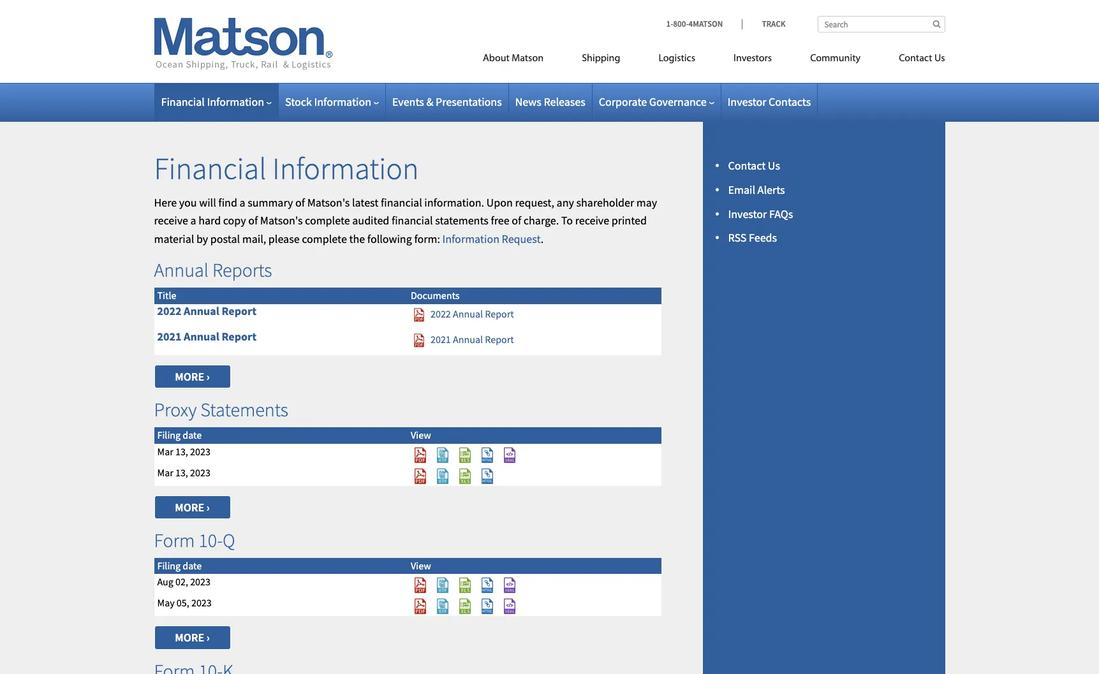 Task type: describe. For each thing, give the bounding box(es) containing it.
community link
[[792, 47, 880, 73]]

1 vertical spatial us
[[768, 158, 781, 173]]

annual reports
[[154, 258, 272, 282]]

1 vertical spatial complete
[[302, 232, 347, 246]]

printed
[[612, 213, 647, 228]]

email
[[729, 182, 756, 197]]

documents
[[411, 289, 460, 302]]

logistics
[[659, 54, 696, 64]]

reports
[[212, 258, 272, 282]]

› for reports
[[207, 369, 210, 384]]

stock information
[[285, 94, 371, 109]]

&
[[427, 94, 434, 109]]

the
[[349, 232, 365, 246]]

may
[[637, 195, 658, 210]]

feeds
[[749, 231, 777, 245]]

governance
[[650, 94, 707, 109]]

track link
[[743, 19, 786, 29]]

Search search field
[[818, 16, 946, 33]]

form:
[[414, 232, 440, 246]]

material
[[154, 232, 194, 246]]

02,
[[176, 576, 188, 589]]

0 vertical spatial complete
[[305, 213, 350, 228]]

email alerts link
[[729, 182, 785, 197]]

request,
[[515, 195, 555, 210]]

hard
[[199, 213, 221, 228]]

1 receive from the left
[[154, 213, 188, 228]]

1 horizontal spatial 2021
[[431, 333, 451, 346]]

investor faqs
[[729, 207, 794, 221]]

1 mar 13, 2023 from the top
[[157, 445, 211, 458]]

0 horizontal spatial 2022 annual report
[[157, 304, 257, 318]]

email alerts
[[729, 182, 785, 197]]

form 10-q
[[154, 528, 235, 553]]

request
[[502, 232, 541, 246]]

contacts
[[769, 94, 811, 109]]

events & presentations
[[393, 94, 502, 109]]

corporate
[[599, 94, 647, 109]]

view for proxy statements
[[411, 429, 431, 442]]

information down statements
[[443, 232, 500, 246]]

summary
[[248, 195, 293, 210]]

top menu navigation
[[426, 47, 946, 73]]

2 13, from the top
[[175, 466, 188, 479]]

here you will find a summary of matson's latest financial information. upon request, any shareholder may receive a hard copy of matson's complete audited financial statements free of charge. to receive printed material by postal mail, please complete the following form:
[[154, 195, 658, 246]]

investors
[[734, 54, 772, 64]]

10-
[[199, 528, 223, 553]]

presentations
[[436, 94, 502, 109]]

faqs
[[770, 207, 794, 221]]

05,
[[177, 597, 189, 610]]

› for 10-
[[207, 631, 210, 646]]

statements
[[201, 398, 289, 422]]

here
[[154, 195, 177, 210]]

may 05, 2023
[[157, 597, 212, 610]]

4matson
[[689, 19, 723, 29]]

1 13, from the top
[[175, 445, 188, 458]]

statements
[[435, 213, 489, 228]]

about
[[483, 54, 510, 64]]

community
[[811, 54, 861, 64]]

0 horizontal spatial 2021 annual report
[[157, 329, 257, 344]]

information request link
[[443, 232, 541, 246]]

proxy
[[154, 398, 197, 422]]

news releases
[[516, 94, 586, 109]]

0 horizontal spatial of
[[248, 213, 258, 228]]

will
[[199, 195, 216, 210]]

information down matson image
[[207, 94, 264, 109]]

1 horizontal spatial of
[[296, 195, 305, 210]]

form
[[154, 528, 195, 553]]

charge.
[[524, 213, 559, 228]]

more › for form
[[175, 631, 210, 646]]

shipping link
[[563, 47, 640, 73]]

postal
[[211, 232, 240, 246]]

1 vertical spatial financial
[[154, 149, 267, 188]]

0 horizontal spatial 2021
[[157, 329, 182, 344]]

matson image
[[154, 18, 333, 70]]

any
[[557, 195, 574, 210]]

0 horizontal spatial a
[[191, 213, 196, 228]]

1 vertical spatial matson's
[[260, 213, 303, 228]]

title
[[157, 289, 176, 302]]

stock
[[285, 94, 312, 109]]

1 vertical spatial contact
[[729, 158, 766, 173]]

please
[[269, 232, 300, 246]]

upon
[[487, 195, 513, 210]]

us inside 'link'
[[935, 54, 946, 64]]

events & presentations link
[[393, 94, 502, 109]]

matson
[[512, 54, 544, 64]]

may
[[157, 597, 175, 610]]

rss feeds link
[[729, 231, 777, 245]]

investor for investor contacts
[[728, 94, 767, 109]]

more › for annual
[[175, 369, 210, 384]]

1 vertical spatial financial information
[[154, 149, 419, 188]]

0 horizontal spatial 2022
[[157, 304, 182, 318]]

more › link for annual
[[154, 365, 231, 389]]

news
[[516, 94, 542, 109]]

find
[[219, 195, 237, 210]]

stock information link
[[285, 94, 379, 109]]

about matson
[[483, 54, 544, 64]]

aug
[[157, 576, 174, 589]]

corporate governance link
[[599, 94, 715, 109]]

2022 annual report link
[[411, 307, 514, 320]]

corporate governance
[[599, 94, 707, 109]]

1 horizontal spatial 2021 annual report
[[431, 333, 514, 346]]

latest
[[352, 195, 379, 210]]

following
[[368, 232, 412, 246]]

.
[[541, 232, 544, 246]]

2 receive from the left
[[575, 213, 610, 228]]

2 mar from the top
[[157, 466, 173, 479]]

investor contacts
[[728, 94, 811, 109]]

filing date button for form
[[157, 560, 202, 572]]

filing date button for proxy
[[157, 429, 202, 442]]

information.
[[425, 195, 484, 210]]

proxy statements
[[154, 398, 289, 422]]



Task type: vqa. For each thing, say whether or not it's contained in the screenshot.
chief in the peter t. heilmann was named executive vice president, chief administrative officer and general counsel of matson in february 2021. he oversees all of matson's legal, legislative and human resources activities. his accomplishments include handling the separation from alexander and baldwi... » more
no



Task type: locate. For each thing, give the bounding box(es) containing it.
track
[[762, 19, 786, 29]]

2 vertical spatial ›
[[207, 631, 210, 646]]

filing down proxy
[[157, 429, 181, 442]]

financial information link
[[161, 94, 272, 109]]

filing for form 10-q
[[157, 560, 181, 572]]

0 vertical spatial filing date
[[157, 429, 202, 442]]

investor faqs link
[[729, 207, 794, 221]]

0 horizontal spatial contact
[[729, 158, 766, 173]]

more › up form 10-q
[[175, 500, 210, 515]]

more › up proxy
[[175, 369, 210, 384]]

us down 'search' image
[[935, 54, 946, 64]]

more down may 05, 2023
[[175, 631, 204, 646]]

more › link for proxy
[[154, 496, 231, 519]]

more › for proxy
[[175, 500, 210, 515]]

mail,
[[242, 232, 266, 246]]

filing for proxy statements
[[157, 429, 181, 442]]

1 vertical spatial more › link
[[154, 496, 231, 519]]

0 vertical spatial investor
[[728, 94, 767, 109]]

2 › from the top
[[207, 500, 210, 515]]

more for form
[[175, 631, 204, 646]]

1 vertical spatial financial
[[392, 213, 433, 228]]

0 vertical spatial more › link
[[154, 365, 231, 389]]

1 vertical spatial more ›
[[175, 500, 210, 515]]

receive up the material
[[154, 213, 188, 228]]

us up alerts at top right
[[768, 158, 781, 173]]

more › link up proxy
[[154, 365, 231, 389]]

contact us link up email alerts
[[729, 158, 781, 173]]

matson's left latest
[[307, 195, 350, 210]]

2 more from the top
[[175, 500, 204, 515]]

2 vertical spatial more ›
[[175, 631, 210, 646]]

1 vertical spatial ›
[[207, 500, 210, 515]]

2022 down title
[[157, 304, 182, 318]]

3 more › from the top
[[175, 631, 210, 646]]

1 vertical spatial filing
[[157, 560, 181, 572]]

0 vertical spatial a
[[240, 195, 245, 210]]

2 vertical spatial more
[[175, 631, 204, 646]]

date for form
[[183, 560, 202, 572]]

shareholder
[[577, 195, 635, 210]]

1 filing date button from the top
[[157, 429, 202, 442]]

2022 annual report down annual reports
[[157, 304, 257, 318]]

contact up email at right
[[729, 158, 766, 173]]

view
[[411, 429, 431, 442], [411, 560, 431, 572]]

0 vertical spatial mar
[[157, 445, 173, 458]]

2023
[[190, 445, 211, 458], [190, 466, 211, 479], [190, 576, 211, 589], [191, 597, 212, 610]]

q
[[223, 528, 235, 553]]

of
[[296, 195, 305, 210], [248, 213, 258, 228], [512, 213, 522, 228]]

0 horizontal spatial contact us link
[[729, 158, 781, 173]]

matson's
[[307, 195, 350, 210], [260, 213, 303, 228]]

more › link
[[154, 365, 231, 389], [154, 496, 231, 519], [154, 626, 231, 650]]

2021 down title
[[157, 329, 182, 344]]

1 horizontal spatial contact us
[[899, 54, 946, 64]]

investor down investors link
[[728, 94, 767, 109]]

1 vertical spatial filing date button
[[157, 560, 202, 572]]

more up proxy
[[175, 369, 204, 384]]

0 vertical spatial contact us link
[[880, 47, 946, 73]]

1 vertical spatial date
[[183, 560, 202, 572]]

more › down may 05, 2023
[[175, 631, 210, 646]]

1 mar from the top
[[157, 445, 173, 458]]

more › link up form 10-q
[[154, 496, 231, 519]]

date
[[183, 429, 202, 442], [183, 560, 202, 572]]

0 vertical spatial filing date button
[[157, 429, 202, 442]]

1 more › link from the top
[[154, 365, 231, 389]]

800-
[[674, 19, 689, 29]]

information request .
[[443, 232, 544, 246]]

1-800-4matson link
[[667, 19, 743, 29]]

contact us link down 'search' image
[[880, 47, 946, 73]]

contact inside "top menu" navigation
[[899, 54, 933, 64]]

2022 annual report
[[157, 304, 257, 318], [431, 307, 514, 320]]

information
[[207, 94, 264, 109], [314, 94, 371, 109], [273, 149, 419, 188], [443, 232, 500, 246]]

complete up the the
[[305, 213, 350, 228]]

0 vertical spatial more ›
[[175, 369, 210, 384]]

1-
[[667, 19, 674, 29]]

more up form 10-q
[[175, 500, 204, 515]]

filing date
[[157, 429, 202, 442], [157, 560, 202, 572]]

a
[[240, 195, 245, 210], [191, 213, 196, 228]]

rss feeds
[[729, 231, 777, 245]]

of up mail,
[[248, 213, 258, 228]]

more › link for form
[[154, 626, 231, 650]]

1 filing from the top
[[157, 429, 181, 442]]

1 horizontal spatial receive
[[575, 213, 610, 228]]

investor up the rss feeds link on the right of page
[[729, 207, 767, 221]]

releases
[[544, 94, 586, 109]]

2 more › from the top
[[175, 500, 210, 515]]

search image
[[933, 20, 941, 28]]

2 view from the top
[[411, 560, 431, 572]]

1 vertical spatial view
[[411, 560, 431, 572]]

0 vertical spatial date
[[183, 429, 202, 442]]

1 vertical spatial mar
[[157, 466, 173, 479]]

contact down search 'search box' at the right top of the page
[[899, 54, 933, 64]]

you
[[179, 195, 197, 210]]

2 more › link from the top
[[154, 496, 231, 519]]

alerts
[[758, 182, 785, 197]]

3 more › link from the top
[[154, 626, 231, 650]]

investor for investor faqs
[[729, 207, 767, 221]]

financial
[[161, 94, 205, 109], [154, 149, 267, 188]]

1 horizontal spatial contact
[[899, 54, 933, 64]]

2 vertical spatial more › link
[[154, 626, 231, 650]]

1 vertical spatial 13,
[[175, 466, 188, 479]]

0 horizontal spatial contact us
[[729, 158, 781, 173]]

1 horizontal spatial 2022
[[431, 307, 451, 320]]

1 horizontal spatial contact us link
[[880, 47, 946, 73]]

receive
[[154, 213, 188, 228], [575, 213, 610, 228]]

view for form 10-q
[[411, 560, 431, 572]]

of right free
[[512, 213, 522, 228]]

filing up "aug"
[[157, 560, 181, 572]]

1 › from the top
[[207, 369, 210, 384]]

3 › from the top
[[207, 631, 210, 646]]

date up aug 02, 2023
[[183, 560, 202, 572]]

information right stock
[[314, 94, 371, 109]]

contact us
[[899, 54, 946, 64], [729, 158, 781, 173]]

contact us inside contact us 'link'
[[899, 54, 946, 64]]

financial
[[381, 195, 422, 210], [392, 213, 433, 228]]

0 vertical spatial more
[[175, 369, 204, 384]]

0 vertical spatial ›
[[207, 369, 210, 384]]

1 vertical spatial contact us
[[729, 158, 781, 173]]

None search field
[[818, 16, 946, 33]]

2021 down 2022 annual report link
[[431, 333, 451, 346]]

receive down shareholder
[[575, 213, 610, 228]]

0 vertical spatial 13,
[[175, 445, 188, 458]]

more ›
[[175, 369, 210, 384], [175, 500, 210, 515], [175, 631, 210, 646]]

1 horizontal spatial matson's
[[307, 195, 350, 210]]

1 view from the top
[[411, 429, 431, 442]]

› for statements
[[207, 500, 210, 515]]

matson's up please
[[260, 213, 303, 228]]

1 more from the top
[[175, 369, 204, 384]]

0 horizontal spatial receive
[[154, 213, 188, 228]]

2021 annual report down title
[[157, 329, 257, 344]]

0 vertical spatial matson's
[[307, 195, 350, 210]]

1 date from the top
[[183, 429, 202, 442]]

more for proxy
[[175, 500, 204, 515]]

0 vertical spatial us
[[935, 54, 946, 64]]

1 vertical spatial more
[[175, 500, 204, 515]]

filing date button down proxy
[[157, 429, 202, 442]]

of right summary
[[296, 195, 305, 210]]

0 vertical spatial filing
[[157, 429, 181, 442]]

filing date button
[[157, 429, 202, 442], [157, 560, 202, 572]]

copy
[[223, 213, 246, 228]]

date for proxy
[[183, 429, 202, 442]]

contact us down 'search' image
[[899, 54, 946, 64]]

2 filing date button from the top
[[157, 560, 202, 572]]

1 vertical spatial mar 13, 2023
[[157, 466, 211, 479]]

2 horizontal spatial of
[[512, 213, 522, 228]]

filing date button up 02,
[[157, 560, 202, 572]]

3 more from the top
[[175, 631, 204, 646]]

a left hard
[[191, 213, 196, 228]]

› down may 05, 2023
[[207, 631, 210, 646]]

1 vertical spatial investor
[[729, 207, 767, 221]]

mar
[[157, 445, 173, 458], [157, 466, 173, 479]]

report
[[222, 304, 257, 318], [485, 307, 514, 320], [222, 329, 257, 344], [485, 333, 514, 346]]

investor contacts link
[[728, 94, 811, 109]]

0 vertical spatial mar 13, 2023
[[157, 445, 211, 458]]

mar 13, 2023
[[157, 445, 211, 458], [157, 466, 211, 479]]

aug 02, 2023
[[157, 576, 211, 589]]

› up "10-"
[[207, 500, 210, 515]]

› up the proxy statements
[[207, 369, 210, 384]]

complete
[[305, 213, 350, 228], [302, 232, 347, 246]]

information up latest
[[273, 149, 419, 188]]

2021 annual report down 2022 annual report link
[[431, 333, 514, 346]]

0 vertical spatial financial
[[381, 195, 422, 210]]

logistics link
[[640, 47, 715, 73]]

financial up "audited"
[[381, 195, 422, 210]]

2 date from the top
[[183, 560, 202, 572]]

date down proxy
[[183, 429, 202, 442]]

2022
[[157, 304, 182, 318], [431, 307, 451, 320]]

news releases link
[[516, 94, 586, 109]]

1 horizontal spatial a
[[240, 195, 245, 210]]

more for annual
[[175, 369, 204, 384]]

0 vertical spatial contact us
[[899, 54, 946, 64]]

2 filing from the top
[[157, 560, 181, 572]]

contact us up email alerts
[[729, 158, 781, 173]]

0 vertical spatial view
[[411, 429, 431, 442]]

filing date down proxy
[[157, 429, 202, 442]]

filing date up 02,
[[157, 560, 202, 572]]

events
[[393, 94, 424, 109]]

0 horizontal spatial us
[[768, 158, 781, 173]]

2021
[[157, 329, 182, 344], [431, 333, 451, 346]]

rss
[[729, 231, 747, 245]]

1 horizontal spatial us
[[935, 54, 946, 64]]

about matson link
[[464, 47, 563, 73]]

1 horizontal spatial 2022 annual report
[[431, 307, 514, 320]]

1 vertical spatial contact us link
[[729, 158, 781, 173]]

a right find
[[240, 195, 245, 210]]

0 horizontal spatial matson's
[[260, 213, 303, 228]]

more › link down may 05, 2023
[[154, 626, 231, 650]]

by
[[197, 232, 208, 246]]

2021 annual report link
[[411, 333, 514, 346]]

free
[[491, 213, 510, 228]]

audited
[[353, 213, 390, 228]]

shipping
[[582, 54, 621, 64]]

us
[[935, 54, 946, 64], [768, 158, 781, 173]]

financial up form:
[[392, 213, 433, 228]]

2 mar 13, 2023 from the top
[[157, 466, 211, 479]]

filing
[[157, 429, 181, 442], [157, 560, 181, 572]]

contact us link
[[880, 47, 946, 73], [729, 158, 781, 173]]

2022 down documents at the left top of the page
[[431, 307, 451, 320]]

filing date for form
[[157, 560, 202, 572]]

investors link
[[715, 47, 792, 73]]

1 vertical spatial a
[[191, 213, 196, 228]]

1-800-4matson
[[667, 19, 723, 29]]

0 vertical spatial financial
[[161, 94, 205, 109]]

2 filing date from the top
[[157, 560, 202, 572]]

2022 annual report up '2021 annual report' link
[[431, 307, 514, 320]]

0 vertical spatial contact
[[899, 54, 933, 64]]

1 vertical spatial filing date
[[157, 560, 202, 572]]

1 filing date from the top
[[157, 429, 202, 442]]

1 more › from the top
[[175, 369, 210, 384]]

0 vertical spatial financial information
[[161, 94, 264, 109]]

complete left the the
[[302, 232, 347, 246]]

filing date for proxy
[[157, 429, 202, 442]]



